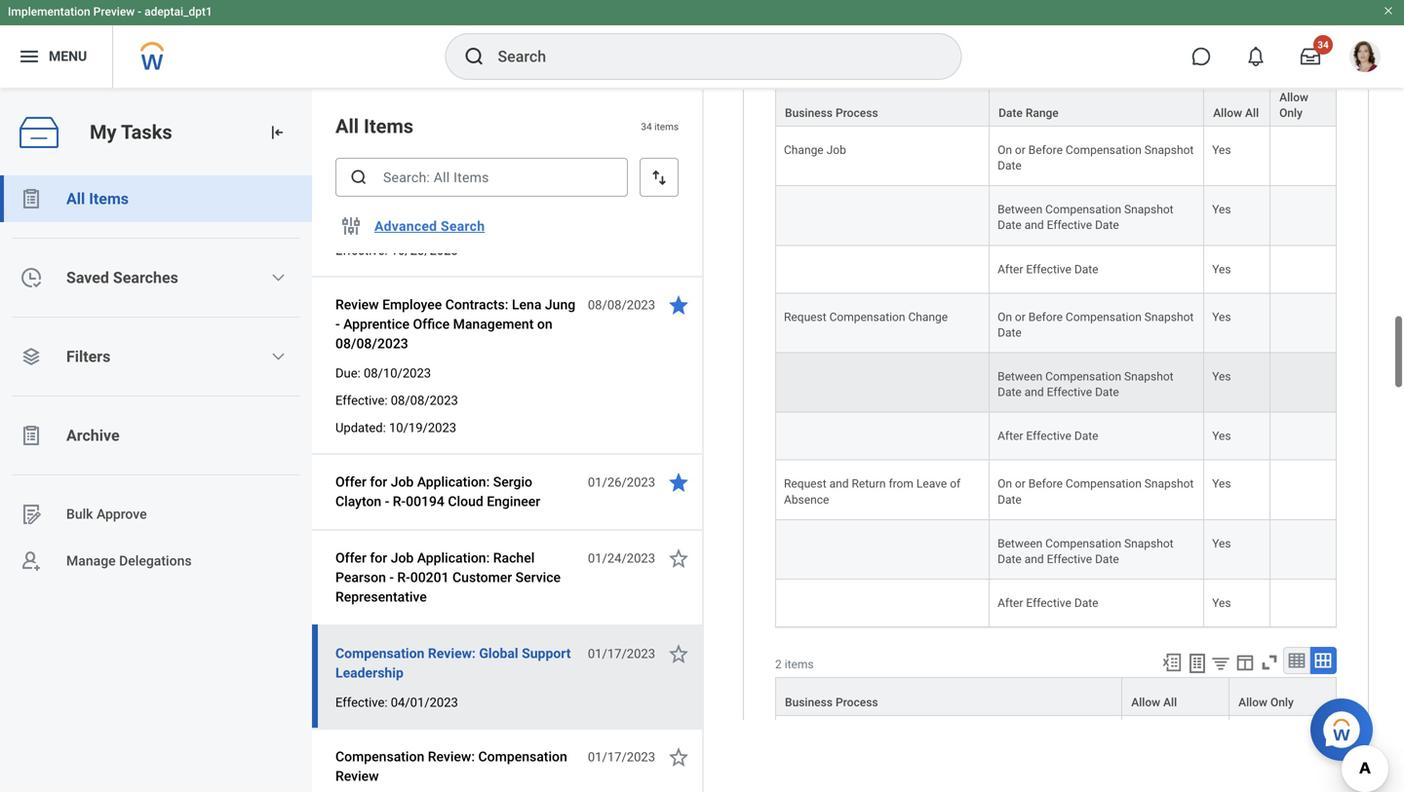 Task type: vqa. For each thing, say whether or not it's contained in the screenshot.
topmost "Soon"
no



Task type: locate. For each thing, give the bounding box(es) containing it.
after
[[998, 286, 1023, 300], [998, 453, 1023, 467], [998, 620, 1023, 634]]

row
[[775, 269, 1337, 317], [775, 436, 1337, 484], [775, 484, 1337, 544], [775, 604, 1337, 651], [775, 701, 1337, 740]]

click to view/edit grid preferences image
[[1234, 676, 1256, 697]]

0 vertical spatial between compensation snapshot date and effective date row
[[775, 210, 1337, 269]]

0 vertical spatial all items
[[335, 115, 413, 138]]

r- for 00194
[[393, 494, 406, 510]]

review: inside compensation review: compensation review
[[428, 749, 475, 765]]

08/10/2023
[[364, 366, 431, 381]]

review employee contracts: lena jung - apprentice office management on 08/08/2023
[[335, 297, 575, 352]]

clipboard image inside all items button
[[20, 187, 43, 211]]

2 on or before compensation snapshot date from the top
[[998, 334, 1197, 363]]

on or before compensation snapshot date row
[[775, 150, 1337, 210], [775, 317, 1337, 377]]

2 effective: from the top
[[335, 393, 388, 408]]

management
[[453, 316, 534, 332]]

on or before compensation snapshot date
[[998, 167, 1197, 196], [998, 334, 1197, 363], [998, 501, 1197, 530]]

0 vertical spatial r-
[[393, 494, 406, 510]]

sergio
[[493, 474, 532, 490]]

between for first between compensation snapshot date and effective date row from the bottom
[[998, 561, 1042, 574]]

2 on or before compensation snapshot date row from the top
[[775, 317, 1337, 377]]

export to worksheets image right export to excel icon
[[1186, 676, 1209, 699]]

2 select to filter grid data image from the top
[[1210, 677, 1231, 697]]

allow only row
[[775, 96, 1337, 150]]

0 vertical spatial clipboard image
[[20, 187, 43, 211]]

application: up cloud
[[417, 474, 490, 490]]

r- right clayton
[[393, 494, 406, 510]]

for up clayton
[[370, 474, 387, 490]]

1 export to worksheets image from the top
[[1186, 70, 1209, 93]]

chevron down image
[[270, 270, 286, 286]]

1 vertical spatial star image
[[667, 746, 690, 769]]

transformation import image
[[267, 123, 287, 142]]

2 01/17/2023 from the top
[[588, 750, 655, 765]]

1 vertical spatial 08/08/2023
[[335, 336, 408, 352]]

1 horizontal spatial -
[[335, 316, 340, 332]]

- inside the review employee contracts: lena jung - apprentice office management on 08/08/2023
[[335, 316, 340, 332]]

all inside button
[[66, 190, 85, 208]]

1 effective: from the top
[[335, 243, 388, 258]]

1 vertical spatial -
[[335, 316, 340, 332]]

r- up representative
[[397, 570, 410, 586]]

0 vertical spatial all
[[335, 115, 359, 138]]

export to excel image
[[1161, 676, 1183, 697]]

archive button
[[0, 412, 312, 459]]

2 vertical spatial between compensation snapshot date and effective date row
[[775, 544, 1337, 604]]

saved searches
[[66, 269, 178, 287]]

08/08/2023
[[588, 298, 655, 312], [335, 336, 408, 352], [391, 393, 458, 408]]

2 vertical spatial between
[[998, 561, 1042, 574]]

review up apprentice
[[335, 297, 379, 313]]

0 horizontal spatial items
[[89, 190, 129, 208]]

‎- inside offer for job application: sergio clayton ‎- r-00194 cloud engineer
[[385, 494, 389, 510]]

menu
[[49, 48, 87, 64]]

updated:
[[335, 421, 386, 435]]

effective: up updated:
[[335, 393, 388, 408]]

clipboard image
[[20, 187, 43, 211], [20, 424, 43, 448]]

effective: down the leadership at left bottom
[[335, 696, 388, 710]]

tasks
[[121, 121, 172, 144]]

2 vertical spatial star image
[[667, 643, 690, 666]]

34
[[1317, 39, 1329, 51], [641, 121, 652, 132]]

1 vertical spatial after
[[998, 453, 1023, 467]]

after effective date
[[998, 286, 1098, 300], [998, 453, 1098, 467], [998, 620, 1098, 634]]

‎- for clayton
[[385, 494, 389, 510]]

items down my
[[89, 190, 129, 208]]

star image for compensation review: global support leadership
[[667, 643, 690, 666]]

all items button
[[0, 176, 312, 222]]

preview
[[93, 5, 135, 19]]

yes
[[1212, 286, 1231, 300], [1212, 453, 1231, 467], [1212, 620, 1231, 634]]

application: inside the offer for job application: rachel pearson ‎- r-00201 customer service representative
[[417, 550, 490, 566]]

2 review: from the top
[[428, 749, 475, 765]]

effective: 04/01/2023
[[335, 696, 458, 710]]

1 on from the top
[[998, 167, 1012, 180]]

-
[[138, 5, 141, 19], [335, 316, 340, 332]]

archive
[[66, 427, 120, 445]]

1 review from the top
[[335, 297, 379, 313]]

0 horizontal spatial -
[[138, 5, 141, 19]]

0 vertical spatial 01/17/2023
[[588, 647, 655, 662]]

1 clipboard image from the top
[[20, 187, 43, 211]]

date
[[998, 182, 1022, 196], [998, 242, 1022, 256], [1095, 242, 1119, 256], [1074, 286, 1098, 300], [998, 349, 1022, 363], [998, 409, 1022, 423], [1095, 409, 1119, 423], [1074, 453, 1098, 467], [998, 517, 1022, 530], [998, 576, 1022, 590], [1095, 576, 1119, 590], [1074, 620, 1098, 634]]

review: inside compensation review: global support leadership
[[428, 646, 476, 662]]

manage delegations
[[66, 553, 192, 570]]

0 vertical spatial effective:
[[335, 243, 388, 258]]

1 vertical spatial effective:
[[335, 393, 388, 408]]

justify image
[[18, 45, 41, 68]]

offer for offer for job application: rachel pearson ‎- r-00201 customer service representative
[[335, 550, 366, 566]]

effective: down configure image
[[335, 243, 388, 258]]

3 between compensation snapshot date and effective date from the top
[[998, 561, 1176, 590]]

all inside item list 'element'
[[335, 115, 359, 138]]

2 on from the top
[[998, 334, 1012, 347]]

0 vertical spatial export to worksheets image
[[1186, 70, 1209, 93]]

1 vertical spatial ‎-
[[389, 570, 394, 586]]

1 vertical spatial 01/17/2023
[[588, 750, 655, 765]]

notifications large image
[[1246, 47, 1266, 66]]

only
[[1279, 130, 1303, 143]]

between compensation snapshot date and effective date row
[[775, 210, 1337, 269], [775, 377, 1337, 436], [775, 544, 1337, 604]]

1 vertical spatial export to worksheets image
[[1186, 676, 1209, 699]]

3 on or before compensation snapshot date from the top
[[998, 501, 1197, 530]]

toolbar
[[1152, 65, 1337, 96], [1152, 671, 1337, 701]]

2 between from the top
[[998, 393, 1042, 407]]

items up sort image
[[654, 121, 679, 132]]

1 horizontal spatial all items
[[335, 115, 413, 138]]

all up search image
[[335, 115, 359, 138]]

1 star image from the top
[[667, 547, 690, 570]]

0 vertical spatial job
[[391, 474, 414, 490]]

1 vertical spatial all
[[66, 190, 85, 208]]

effective: for effective: 08/08/2023
[[335, 393, 388, 408]]

snapshot
[[1144, 167, 1194, 180], [1124, 226, 1174, 240], [1144, 334, 1194, 347], [1124, 393, 1174, 407], [1144, 501, 1194, 515], [1124, 561, 1174, 574]]

34 left profile logan mcneil image
[[1317, 39, 1329, 51]]

0 horizontal spatial all
[[66, 190, 85, 208]]

1 review: from the top
[[428, 646, 476, 662]]

1 horizontal spatial items
[[785, 682, 814, 695]]

3 row from the top
[[775, 484, 1337, 544]]

inbox large image
[[1301, 47, 1320, 66]]

0 vertical spatial 34
[[1317, 39, 1329, 51]]

offer for offer for job application: sergio clayton ‎- r-00194 cloud engineer
[[335, 474, 366, 490]]

1 vertical spatial select to filter grid data image
[[1210, 677, 1231, 697]]

0 vertical spatial on or before compensation snapshot date row
[[775, 150, 1337, 210]]

34 up sort image
[[641, 121, 652, 132]]

08/08/2023 up 10/19/2023
[[391, 393, 458, 408]]

all items down my
[[66, 190, 129, 208]]

job up '00194'
[[391, 474, 414, 490]]

3 effective: from the top
[[335, 696, 388, 710]]

1 horizontal spatial 34
[[1317, 39, 1329, 51]]

2 vertical spatial effective:
[[335, 696, 388, 710]]

08/08/2023 right jung
[[588, 298, 655, 312]]

1 vertical spatial items
[[89, 190, 129, 208]]

34 inside item list 'element'
[[641, 121, 652, 132]]

0 vertical spatial or
[[1015, 167, 1026, 180]]

04/01/2023
[[391, 696, 458, 710]]

0 horizontal spatial items
[[654, 121, 679, 132]]

0 vertical spatial yes
[[1212, 286, 1231, 300]]

list
[[0, 176, 312, 585]]

01/17/2023 for compensation review: compensation review
[[588, 750, 655, 765]]

customer
[[452, 570, 512, 586]]

star image
[[667, 293, 690, 317], [667, 471, 690, 494], [667, 643, 690, 666]]

all up saved
[[66, 190, 85, 208]]

compensation review: compensation review
[[335, 749, 567, 785]]

0 vertical spatial on
[[998, 167, 1012, 180]]

2 vertical spatial after effective date
[[998, 620, 1098, 634]]

support
[[522, 646, 571, 662]]

select to filter grid data image left click to view/edit grid preferences image
[[1210, 677, 1231, 697]]

menu button
[[0, 25, 112, 88]]

for inside offer for job application: sergio clayton ‎- r-00194 cloud engineer
[[370, 474, 387, 490]]

clipboard image up clock check icon
[[20, 187, 43, 211]]

review: down "04/01/2023"
[[428, 749, 475, 765]]

before
[[1028, 167, 1063, 180], [1028, 334, 1063, 347], [1028, 501, 1063, 515]]

for inside the offer for job application: rachel pearson ‎- r-00201 customer service representative
[[370, 550, 387, 566]]

1 vertical spatial r-
[[397, 570, 410, 586]]

1 vertical spatial on or before compensation snapshot date row
[[775, 317, 1337, 377]]

between compensation snapshot date and effective date
[[998, 226, 1176, 256], [998, 393, 1176, 423], [998, 561, 1176, 590]]

review: left global
[[428, 646, 476, 662]]

star image
[[667, 547, 690, 570], [667, 746, 690, 769]]

all items inside item list 'element'
[[335, 115, 413, 138]]

advanced search
[[374, 218, 485, 234]]

between compensation snapshot date and effective date for 2nd between compensation snapshot date and effective date row
[[998, 393, 1176, 423]]

request and return from leave of absence
[[784, 501, 963, 530]]

0 vertical spatial star image
[[667, 293, 690, 317]]

08/08/2023 down apprentice
[[335, 336, 408, 352]]

1 on or before compensation snapshot date row from the top
[[775, 150, 1337, 210]]

0 vertical spatial for
[[370, 474, 387, 490]]

1 yes from the top
[[1212, 286, 1231, 300]]

1 vertical spatial between compensation snapshot date and effective date
[[998, 393, 1176, 423]]

review:
[[428, 646, 476, 662], [428, 749, 475, 765]]

offer inside offer for job application: sergio clayton ‎- r-00194 cloud engineer
[[335, 474, 366, 490]]

export to worksheets image
[[1186, 70, 1209, 93], [1186, 676, 1209, 699]]

job
[[391, 474, 414, 490], [391, 550, 414, 566]]

‎- inside the offer for job application: rachel pearson ‎- r-00201 customer service representative
[[389, 570, 394, 586]]

1 vertical spatial between compensation snapshot date and effective date row
[[775, 377, 1337, 436]]

0 vertical spatial star image
[[667, 547, 690, 570]]

10/23/2023
[[391, 243, 458, 258]]

all items
[[335, 115, 413, 138], [66, 190, 129, 208]]

2 vertical spatial before
[[1028, 501, 1063, 515]]

filters
[[66, 348, 111, 366]]

clock check image
[[20, 266, 43, 290]]

between for third between compensation snapshot date and effective date row from the bottom
[[998, 226, 1042, 240]]

34 items
[[641, 121, 679, 132]]

2 vertical spatial after
[[998, 620, 1023, 634]]

2 for from the top
[[370, 550, 387, 566]]

1 before from the top
[[1028, 167, 1063, 180]]

r- inside offer for job application: sergio clayton ‎- r-00194 cloud engineer
[[393, 494, 406, 510]]

1 vertical spatial offer
[[335, 550, 366, 566]]

1 select to filter grid data image from the top
[[1210, 71, 1231, 92]]

1 job from the top
[[391, 474, 414, 490]]

1 vertical spatial clipboard image
[[20, 424, 43, 448]]

select to filter grid data image left click to view/edit grid preferences icon
[[1210, 71, 1231, 92]]

1 star image from the top
[[667, 293, 690, 317]]

1 horizontal spatial all
[[335, 115, 359, 138]]

0 vertical spatial 08/08/2023
[[588, 298, 655, 312]]

items inside item list 'element'
[[654, 121, 679, 132]]

application:
[[417, 474, 490, 490], [417, 550, 490, 566]]

effective:
[[335, 243, 388, 258], [335, 393, 388, 408], [335, 696, 388, 710]]

2 offer from the top
[[335, 550, 366, 566]]

1 vertical spatial between
[[998, 393, 1042, 407]]

0 horizontal spatial 34
[[641, 121, 652, 132]]

job inside the offer for job application: rachel pearson ‎- r-00201 customer service representative
[[391, 550, 414, 566]]

0 vertical spatial review:
[[428, 646, 476, 662]]

2 or from the top
[[1015, 334, 1026, 347]]

0 vertical spatial between
[[998, 226, 1042, 240]]

2 yes from the top
[[1212, 453, 1231, 467]]

2 between compensation snapshot date and effective date from the top
[[998, 393, 1176, 423]]

0 vertical spatial items
[[654, 121, 679, 132]]

and for third between compensation snapshot date and effective date row from the bottom
[[1024, 242, 1044, 256]]

2 vertical spatial between compensation snapshot date and effective date
[[998, 561, 1176, 590]]

due: 08/10/2023
[[335, 366, 431, 381]]

4 row from the top
[[775, 604, 1337, 651]]

review inside compensation review: compensation review
[[335, 769, 379, 785]]

0 vertical spatial after effective date
[[998, 286, 1098, 300]]

service
[[515, 570, 561, 586]]

application: up 00201
[[417, 550, 490, 566]]

cell
[[775, 150, 990, 210], [1204, 150, 1271, 210], [775, 210, 990, 269], [1204, 210, 1271, 269], [775, 269, 990, 317], [775, 317, 990, 377], [1204, 317, 1271, 377], [775, 377, 990, 436], [1204, 377, 1271, 436], [775, 436, 990, 484], [1204, 484, 1271, 544], [1271, 484, 1337, 544], [775, 544, 990, 604], [1204, 544, 1271, 604], [1271, 544, 1337, 604], [775, 604, 990, 651]]

2 application: from the top
[[417, 550, 490, 566]]

pearson
[[335, 570, 386, 586]]

job inside offer for job application: sergio clayton ‎- r-00194 cloud engineer
[[391, 474, 414, 490]]

application: inside offer for job application: sergio clayton ‎- r-00194 cloud engineer
[[417, 474, 490, 490]]

1 vertical spatial review:
[[428, 749, 475, 765]]

01/17/2023
[[588, 647, 655, 662], [588, 750, 655, 765]]

1 vertical spatial review
[[335, 769, 379, 785]]

all
[[335, 115, 359, 138], [66, 190, 85, 208]]

1 vertical spatial items
[[785, 682, 814, 695]]

items
[[364, 115, 413, 138], [89, 190, 129, 208]]

2 review from the top
[[335, 769, 379, 785]]

review down effective: 04/01/2023
[[335, 769, 379, 785]]

2 clipboard image from the top
[[20, 424, 43, 448]]

perspective image
[[20, 345, 43, 369]]

2 after from the top
[[998, 453, 1023, 467]]

‎- up representative
[[389, 570, 394, 586]]

updated: 10/19/2023
[[335, 421, 456, 435]]

0 vertical spatial toolbar
[[1152, 65, 1337, 96]]

offer up pearson
[[335, 550, 366, 566]]

1 vertical spatial yes
[[1212, 453, 1231, 467]]

1 application: from the top
[[417, 474, 490, 490]]

1 vertical spatial after effective date
[[998, 453, 1098, 467]]

2 job from the top
[[391, 550, 414, 566]]

1 vertical spatial or
[[1015, 334, 1026, 347]]

0 vertical spatial items
[[364, 115, 413, 138]]

‎- right clayton
[[385, 494, 389, 510]]

select to filter grid data image for click to view/edit grid preferences icon
[[1210, 71, 1231, 92]]

1 between from the top
[[998, 226, 1042, 240]]

0 horizontal spatial all items
[[66, 190, 129, 208]]

all items up search image
[[335, 115, 413, 138]]

1 vertical spatial toolbar
[[1152, 671, 1337, 701]]

allow only
[[1279, 114, 1308, 143]]

0 vertical spatial select to filter grid data image
[[1210, 71, 1231, 92]]

clipboard image inside archive button
[[20, 424, 43, 448]]

1 vertical spatial before
[[1028, 334, 1063, 347]]

on
[[998, 167, 1012, 180], [998, 334, 1012, 347], [998, 501, 1012, 515]]

2 star image from the top
[[667, 746, 690, 769]]

0 vertical spatial application:
[[417, 474, 490, 490]]

clipboard image left the archive on the bottom of page
[[20, 424, 43, 448]]

office
[[413, 316, 450, 332]]

3 star image from the top
[[667, 643, 690, 666]]

0 vertical spatial after
[[998, 286, 1023, 300]]

select to filter grid data image
[[1210, 71, 1231, 92], [1210, 677, 1231, 697]]

0 vertical spatial ‎-
[[385, 494, 389, 510]]

items right '2'
[[785, 682, 814, 695]]

2 vertical spatial or
[[1015, 501, 1026, 515]]

yes for 2nd row from the top of the page
[[1212, 453, 1231, 467]]

1 vertical spatial for
[[370, 550, 387, 566]]

0 vertical spatial before
[[1028, 167, 1063, 180]]

0 vertical spatial offer
[[335, 474, 366, 490]]

1 vertical spatial on or before compensation snapshot date
[[998, 334, 1197, 363]]

3 between from the top
[[998, 561, 1042, 574]]

3 yes from the top
[[1212, 620, 1231, 634]]

effective
[[1047, 242, 1092, 256], [1026, 286, 1071, 300], [1047, 409, 1092, 423], [1026, 453, 1071, 467], [1047, 576, 1092, 590], [1026, 620, 1071, 634]]

1 between compensation snapshot date and effective date from the top
[[998, 226, 1176, 256]]

r-
[[393, 494, 406, 510], [397, 570, 410, 586]]

offer for job application: sergio clayton ‎- r-00194 cloud engineer button
[[335, 471, 577, 514]]

offer up clayton
[[335, 474, 366, 490]]

for up pearson
[[370, 550, 387, 566]]

and
[[1024, 242, 1044, 256], [1024, 409, 1044, 423], [829, 501, 849, 515], [1024, 576, 1044, 590]]

1 vertical spatial 34
[[641, 121, 652, 132]]

2 export to worksheets image from the top
[[1186, 676, 1209, 699]]

1 vertical spatial all items
[[66, 190, 129, 208]]

2 vertical spatial yes
[[1212, 620, 1231, 634]]

1 for from the top
[[370, 474, 387, 490]]

1 vertical spatial on
[[998, 334, 1012, 347]]

yes for first row from the top of the page
[[1212, 286, 1231, 300]]

offer inside the offer for job application: rachel pearson ‎- r-00201 customer service representative
[[335, 550, 366, 566]]

compensation
[[1066, 167, 1142, 180], [1045, 226, 1121, 240], [1066, 334, 1142, 347], [1045, 393, 1121, 407], [1066, 501, 1142, 515], [1045, 561, 1121, 574], [335, 646, 425, 662], [335, 749, 424, 765], [478, 749, 567, 765]]

effective: for effective: 10/23/2023
[[335, 243, 388, 258]]

2 before from the top
[[1028, 334, 1063, 347]]

bulk approve link
[[0, 491, 312, 538]]

1 horizontal spatial items
[[364, 115, 413, 138]]

0 vertical spatial on or before compensation snapshot date
[[998, 167, 1197, 196]]

0 vertical spatial review
[[335, 297, 379, 313]]

all items inside all items button
[[66, 190, 129, 208]]

1 vertical spatial job
[[391, 550, 414, 566]]

representative
[[335, 589, 427, 605]]

clipboard image for all items
[[20, 187, 43, 211]]

job up 00201
[[391, 550, 414, 566]]

2 vertical spatial on or before compensation snapshot date
[[998, 501, 1197, 530]]

34 inside 34 button
[[1317, 39, 1329, 51]]

2 vertical spatial on
[[998, 501, 1012, 515]]

1 01/17/2023 from the top
[[588, 647, 655, 662]]

2 after effective date from the top
[[998, 453, 1098, 467]]

1 offer from the top
[[335, 474, 366, 490]]

review inside the review employee contracts: lena jung - apprentice office management on 08/08/2023
[[335, 297, 379, 313]]

3 on from the top
[[998, 501, 1012, 515]]

lena
[[512, 297, 542, 313]]

bulk
[[66, 507, 93, 523]]

0 vertical spatial -
[[138, 5, 141, 19]]

- right preview
[[138, 5, 141, 19]]

- left apprentice
[[335, 316, 340, 332]]

2 toolbar from the top
[[1152, 671, 1337, 701]]

review employee contracts: lena jung - apprentice office management on 08/08/2023 button
[[335, 293, 577, 356]]

yes for second row from the bottom
[[1212, 620, 1231, 634]]

absence
[[784, 517, 829, 530]]

cloud
[[448, 494, 483, 510]]

row containing request and return from leave of absence
[[775, 484, 1337, 544]]

0 vertical spatial between compensation snapshot date and effective date
[[998, 226, 1176, 256]]

export to worksheets image right export to excel image
[[1186, 70, 1209, 93]]

5 row from the top
[[775, 701, 1337, 740]]

1 vertical spatial application:
[[417, 550, 490, 566]]

for
[[370, 474, 387, 490], [370, 550, 387, 566]]

r- inside the offer for job application: rachel pearson ‎- r-00201 customer service representative
[[397, 570, 410, 586]]

1 or from the top
[[1015, 167, 1026, 180]]

1 vertical spatial star image
[[667, 471, 690, 494]]

items up search image
[[364, 115, 413, 138]]

job for 00201
[[391, 550, 414, 566]]

and inside "request and return from leave of absence"
[[829, 501, 849, 515]]



Task type: describe. For each thing, give the bounding box(es) containing it.
effective: 10/23/2023
[[335, 243, 458, 258]]

user plus image
[[20, 550, 43, 573]]

1 between compensation snapshot date and effective date row from the top
[[775, 210, 1337, 269]]

between compensation snapshot date and effective date for first between compensation snapshot date and effective date row from the bottom
[[998, 561, 1176, 590]]

1 toolbar from the top
[[1152, 65, 1337, 96]]

application: for cloud
[[417, 474, 490, 490]]

menu banner
[[0, 0, 1404, 88]]

01/26/2023
[[588, 475, 655, 490]]

compensation inside compensation review: global support leadership
[[335, 646, 425, 662]]

2 star image from the top
[[667, 471, 690, 494]]

star image for compensation review: compensation review
[[667, 746, 690, 769]]

jung
[[545, 297, 575, 313]]

offer for job application: sergio clayton ‎- r-00194 cloud engineer
[[335, 474, 540, 510]]

from
[[889, 501, 913, 515]]

my
[[90, 121, 117, 144]]

saved searches button
[[0, 254, 312, 301]]

apprentice
[[343, 316, 410, 332]]

adeptai_dpt1
[[144, 5, 212, 19]]

allow only button
[[1271, 96, 1336, 149]]

of
[[950, 501, 961, 515]]

sort image
[[649, 168, 669, 187]]

for for clayton
[[370, 474, 387, 490]]

and for first between compensation snapshot date and effective date row from the bottom
[[1024, 576, 1044, 590]]

approve
[[97, 507, 147, 523]]

effective: for effective: 04/01/2023
[[335, 696, 388, 710]]

3 after effective date from the top
[[998, 620, 1098, 634]]

search
[[441, 218, 485, 234]]

manage delegations link
[[0, 538, 312, 585]]

offer for job application: rachel pearson ‎- r-00201 customer service representative button
[[335, 547, 577, 609]]

00194
[[406, 494, 444, 510]]

1 on or before compensation snapshot date from the top
[[998, 167, 1197, 196]]

application: for customer
[[417, 550, 490, 566]]

compensation review: compensation review button
[[335, 746, 577, 789]]

on or before compensation snapshot date inside row
[[998, 501, 1197, 530]]

2 between compensation snapshot date and effective date row from the top
[[775, 377, 1337, 436]]

3 or from the top
[[1015, 501, 1026, 515]]

items for 2 items
[[785, 682, 814, 695]]

2
[[775, 682, 782, 695]]

item list element
[[312, 90, 704, 793]]

request
[[784, 501, 826, 515]]

searches
[[113, 269, 178, 287]]

my tasks element
[[0, 90, 312, 793]]

compensation review: global support leadership
[[335, 646, 571, 682]]

34 button
[[1289, 35, 1333, 78]]

profile logan mcneil image
[[1349, 41, 1381, 76]]

3 after from the top
[[998, 620, 1023, 634]]

implementation
[[8, 5, 90, 19]]

advanced
[[374, 218, 437, 234]]

01/24/2023
[[588, 551, 655, 566]]

advanced search button
[[367, 207, 493, 246]]

leave
[[916, 501, 947, 515]]

leadership
[[335, 665, 404, 682]]

items for 34 items
[[654, 121, 679, 132]]

return
[[852, 501, 886, 515]]

rename image
[[20, 503, 43, 527]]

allow
[[1279, 114, 1308, 128]]

search image
[[349, 168, 369, 187]]

items inside item list 'element'
[[364, 115, 413, 138]]

star image for offer for job application: rachel pearson ‎- r-00201 customer service representative
[[667, 547, 690, 570]]

clayton
[[335, 494, 381, 510]]

engineer
[[487, 494, 540, 510]]

export to excel image
[[1161, 70, 1183, 92]]

delegations
[[119, 553, 192, 570]]

compensation review: global support leadership button
[[335, 643, 577, 685]]

items inside button
[[89, 190, 129, 208]]

00201
[[410, 570, 449, 586]]

export to worksheets image for click to view/edit grid preferences image select to filter grid data icon
[[1186, 676, 1209, 699]]

and for 2nd between compensation snapshot date and effective date row
[[1024, 409, 1044, 423]]

r- for 00201
[[397, 570, 410, 586]]

employee
[[382, 297, 442, 313]]

job for 00194
[[391, 474, 414, 490]]

‎- for pearson
[[389, 570, 394, 586]]

clipboard image for archive
[[20, 424, 43, 448]]

1 row from the top
[[775, 269, 1337, 317]]

select to filter grid data image for click to view/edit grid preferences image
[[1210, 677, 1231, 697]]

34 for 34
[[1317, 39, 1329, 51]]

star image for review employee contracts: lena jung - apprentice office management on 08/08/2023
[[667, 293, 690, 317]]

1 after from the top
[[998, 286, 1023, 300]]

bulk approve
[[66, 507, 147, 523]]

- inside menu banner
[[138, 5, 141, 19]]

global
[[479, 646, 518, 662]]

workday assistant region
[[1310, 691, 1381, 761]]

rachel
[[493, 550, 535, 566]]

export to worksheets image for click to view/edit grid preferences icon select to filter grid data icon
[[1186, 70, 1209, 93]]

configure image
[[339, 215, 363, 238]]

filters button
[[0, 333, 312, 380]]

click to view/edit grid preferences image
[[1234, 70, 1256, 92]]

close environment banner image
[[1383, 5, 1394, 17]]

3 before from the top
[[1028, 501, 1063, 515]]

3 between compensation snapshot date and effective date row from the top
[[775, 544, 1337, 604]]

implementation preview -   adeptai_dpt1
[[8, 5, 212, 19]]

table image
[[1287, 675, 1307, 694]]

between compensation snapshot date and effective date for third between compensation snapshot date and effective date row from the bottom
[[998, 226, 1176, 256]]

chevron down image
[[270, 349, 286, 365]]

search image
[[463, 45, 486, 68]]

on
[[537, 316, 552, 332]]

2 row from the top
[[775, 436, 1337, 484]]

for for pearson
[[370, 550, 387, 566]]

01/17/2023 for compensation review: global support leadership
[[588, 647, 655, 662]]

Search: All Items text field
[[335, 158, 628, 197]]

on inside row
[[998, 501, 1012, 515]]

Search Workday  search field
[[498, 35, 921, 78]]

34 for 34 items
[[641, 121, 652, 132]]

list containing all items
[[0, 176, 312, 585]]

my tasks
[[90, 121, 172, 144]]

expand table image
[[1313, 675, 1333, 694]]

2 vertical spatial 08/08/2023
[[391, 393, 458, 408]]

contracts:
[[445, 297, 508, 313]]

review: for global
[[428, 646, 476, 662]]

saved
[[66, 269, 109, 287]]

offer for job application: rachel pearson ‎- r-00201 customer service representative
[[335, 550, 561, 605]]

08/08/2023 inside the review employee contracts: lena jung - apprentice office management on 08/08/2023
[[335, 336, 408, 352]]

1 after effective date from the top
[[998, 286, 1098, 300]]

fullscreen image
[[1259, 676, 1280, 697]]

10/19/2023
[[389, 421, 456, 435]]

effective: 08/08/2023
[[335, 393, 458, 408]]

2 items
[[775, 682, 814, 695]]

review: for compensation
[[428, 749, 475, 765]]

manage
[[66, 553, 116, 570]]

fullscreen image
[[1259, 70, 1280, 92]]

due:
[[335, 366, 360, 381]]

between for 2nd between compensation snapshot date and effective date row
[[998, 393, 1042, 407]]



